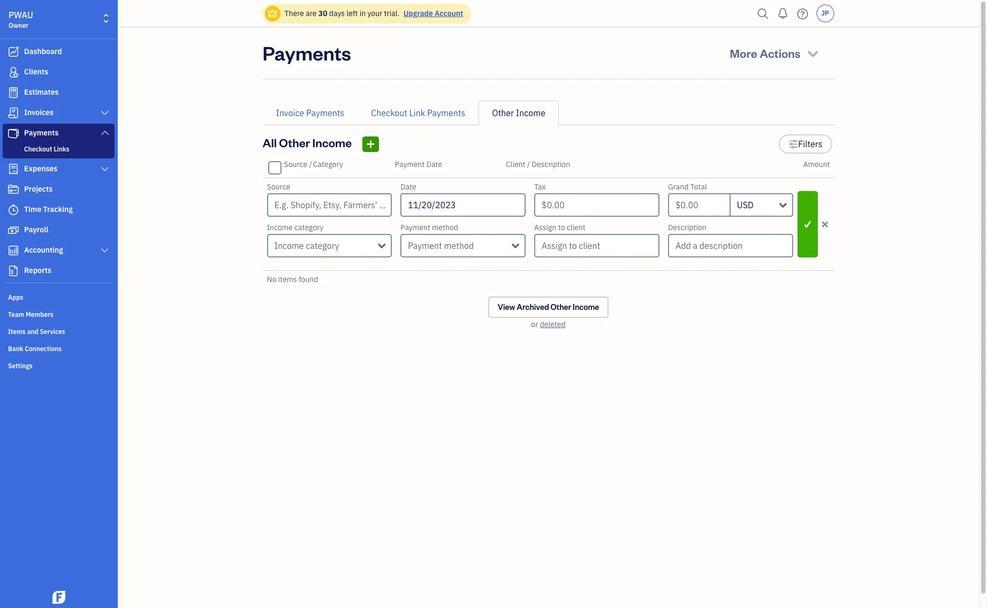 Task type: locate. For each thing, give the bounding box(es) containing it.
payment date
[[395, 160, 442, 169]]

or
[[531, 320, 538, 329]]

1 vertical spatial description
[[668, 223, 707, 232]]

deleted
[[540, 320, 566, 329]]

time tracking link
[[3, 200, 115, 220]]

days
[[329, 9, 345, 18]]

time
[[24, 205, 41, 214]]

dashboard link
[[3, 42, 115, 62]]

actions
[[760, 46, 801, 61]]

1 vertical spatial checkout
[[24, 145, 52, 153]]

/
[[309, 160, 312, 169], [527, 160, 530, 169]]

chevron large down image for accounting
[[100, 246, 110, 255]]

1 vertical spatial method
[[444, 240, 474, 251]]

team
[[8, 311, 24, 319]]

usd button
[[731, 193, 794, 217]]

more actions
[[730, 46, 801, 61]]

apps link
[[3, 289, 115, 305]]

date up date in mm/dd/yyyy format text field
[[427, 160, 442, 169]]

chevron large down image up chevron large down image
[[100, 129, 110, 137]]

main element
[[0, 0, 145, 608]]

source down source / category
[[267, 182, 290, 192]]

checkout
[[371, 108, 408, 118], [24, 145, 52, 153]]

payment image
[[7, 128, 20, 139]]

description up the tax
[[532, 160, 571, 169]]

method inside field
[[444, 240, 474, 251]]

2 horizontal spatial other
[[551, 302, 572, 312]]

method up payment method field on the top of the page
[[432, 223, 458, 232]]

other up deleted
[[551, 302, 572, 312]]

1 / from the left
[[309, 160, 312, 169]]

total
[[691, 182, 707, 192]]

items and services link
[[3, 323, 115, 340]]

1 vertical spatial source
[[267, 182, 290, 192]]

client
[[506, 160, 526, 169]]

invoice payments
[[276, 108, 345, 118]]

estimates
[[24, 87, 59, 97]]

date
[[427, 160, 442, 169], [401, 182, 417, 192]]

0 vertical spatial date
[[427, 160, 442, 169]]

upgrade
[[404, 9, 433, 18]]

tax
[[535, 182, 546, 192]]

method
[[432, 223, 458, 232], [444, 240, 474, 251]]

chevron large down image up "payments" link
[[100, 109, 110, 117]]

payment method up payment method field on the top of the page
[[401, 223, 458, 232]]

0 vertical spatial other
[[492, 108, 514, 118]]

reports
[[24, 266, 51, 275]]

income category inside field
[[274, 240, 339, 251]]

1 horizontal spatial date
[[427, 160, 442, 169]]

expenses link
[[3, 160, 115, 179]]

2 vertical spatial chevron large down image
[[100, 246, 110, 255]]

description down grand total (usd) text box
[[668, 223, 707, 232]]

1 vertical spatial payment
[[401, 223, 431, 232]]

upgrade account link
[[402, 9, 463, 18]]

category up found
[[306, 240, 339, 251]]

other
[[492, 108, 514, 118], [279, 135, 310, 150], [551, 302, 572, 312]]

payment method
[[401, 223, 458, 232], [408, 240, 474, 251]]

add new other income entry image
[[366, 138, 376, 151]]

there
[[285, 9, 304, 18]]

checkout inside main element
[[24, 145, 52, 153]]

checkout up the expenses
[[24, 145, 52, 153]]

chevron large down image
[[100, 109, 110, 117], [100, 129, 110, 137], [100, 246, 110, 255]]

no items found
[[267, 275, 318, 284]]

method down date in mm/dd/yyyy format text field
[[444, 240, 474, 251]]

left
[[347, 9, 358, 18]]

income category up found
[[274, 240, 339, 251]]

0 horizontal spatial checkout
[[24, 145, 52, 153]]

0 vertical spatial payment method
[[401, 223, 458, 232]]

other up client
[[492, 108, 514, 118]]

view archived other income
[[498, 302, 599, 312]]

notifications image
[[775, 3, 792, 24]]

payroll
[[24, 225, 48, 235]]

payment method down date in mm/dd/yyyy format text field
[[408, 240, 474, 251]]

all
[[263, 135, 277, 150]]

/ for description
[[527, 160, 530, 169]]

search image
[[755, 6, 772, 22]]

2 vertical spatial other
[[551, 302, 572, 312]]

payment
[[395, 160, 425, 169], [401, 223, 431, 232], [408, 240, 442, 251]]

report image
[[7, 266, 20, 276]]

income
[[516, 108, 546, 118], [313, 135, 352, 150], [267, 223, 293, 232], [274, 240, 304, 251], [573, 302, 599, 312]]

settings link
[[3, 358, 115, 374]]

income category up income category field
[[267, 223, 324, 232]]

payments up all other income
[[306, 108, 345, 118]]

source down all other income
[[284, 160, 308, 169]]

1 chevron large down image from the top
[[100, 109, 110, 117]]

in
[[360, 9, 366, 18]]

source for source
[[267, 182, 290, 192]]

0 vertical spatial source
[[284, 160, 308, 169]]

your
[[368, 9, 383, 18]]

clients link
[[3, 63, 115, 82]]

other right all
[[279, 135, 310, 150]]

3 chevron large down image from the top
[[100, 246, 110, 255]]

0 vertical spatial payment
[[395, 160, 425, 169]]

1 vertical spatial other
[[279, 135, 310, 150]]

filters button
[[779, 134, 833, 154]]

project image
[[7, 184, 20, 195]]

0 vertical spatial checkout
[[371, 108, 408, 118]]

Payment method field
[[401, 234, 526, 258]]

source / category
[[284, 160, 343, 169]]

0 vertical spatial chevron large down image
[[100, 109, 110, 117]]

payment method inside field
[[408, 240, 474, 251]]

/ left the 'category'
[[309, 160, 312, 169]]

0 vertical spatial description
[[532, 160, 571, 169]]

checkout left link
[[371, 108, 408, 118]]

settings
[[8, 362, 33, 370]]

Assign to client text field
[[536, 235, 659, 257]]

chevron large down image inside accounting link
[[100, 246, 110, 255]]

Source text field
[[268, 194, 391, 216]]

2 vertical spatial payment
[[408, 240, 442, 251]]

there are 30 days left in your trial. upgrade account
[[285, 9, 463, 18]]

source
[[284, 160, 308, 169], [267, 182, 290, 192]]

more
[[730, 46, 758, 61]]

checkout for checkout link payments
[[371, 108, 408, 118]]

go to help image
[[795, 6, 812, 22]]

source for source / category
[[284, 160, 308, 169]]

1 horizontal spatial /
[[527, 160, 530, 169]]

1 vertical spatial payment method
[[408, 240, 474, 251]]

date down payment date 'button'
[[401, 182, 417, 192]]

view
[[498, 302, 515, 312]]

1 vertical spatial chevron large down image
[[100, 129, 110, 137]]

are
[[306, 9, 317, 18]]

payment inside field
[[408, 240, 442, 251]]

1 vertical spatial category
[[306, 240, 339, 251]]

2 chevron large down image from the top
[[100, 129, 110, 137]]

1 horizontal spatial checkout
[[371, 108, 408, 118]]

1 vertical spatial income category
[[274, 240, 339, 251]]

chevron large down image inside "payments" link
[[100, 129, 110, 137]]

category inside income category field
[[306, 240, 339, 251]]

checkout links
[[24, 145, 69, 153]]

dashboard image
[[7, 47, 20, 57]]

$0.00
[[542, 200, 565, 210]]

cancel image
[[821, 218, 830, 231]]

view archived other income link
[[488, 297, 609, 318]]

team members link
[[3, 306, 115, 322]]

0 horizontal spatial /
[[309, 160, 312, 169]]

client image
[[7, 67, 20, 78]]

/ right client
[[527, 160, 530, 169]]

2 / from the left
[[527, 160, 530, 169]]

chevron large down image down 'payroll' 'link'
[[100, 246, 110, 255]]

link
[[410, 108, 425, 118]]

bank
[[8, 345, 23, 353]]

money image
[[7, 225, 20, 236]]

chevron large down image
[[100, 165, 110, 174]]

0 horizontal spatial other
[[279, 135, 310, 150]]

0 horizontal spatial date
[[401, 182, 417, 192]]

0 vertical spatial income category
[[267, 223, 324, 232]]

category up income category field
[[295, 223, 324, 232]]

projects
[[24, 184, 53, 194]]

payments up "checkout links"
[[24, 128, 59, 138]]

$0.00 button
[[535, 193, 660, 217]]

income category
[[267, 223, 324, 232], [274, 240, 339, 251]]



Task type: vqa. For each thing, say whether or not it's contained in the screenshot.
Done button
no



Task type: describe. For each thing, give the bounding box(es) containing it.
to
[[558, 223, 565, 232]]

estimates link
[[3, 83, 115, 102]]

payments inside 'link'
[[306, 108, 345, 118]]

more actions button
[[721, 40, 830, 66]]

checkout link payments link
[[358, 101, 479, 125]]

other income
[[492, 108, 546, 118]]

1 horizontal spatial description
[[668, 223, 707, 232]]

payments inside main element
[[24, 128, 59, 138]]

tax $0.00
[[535, 182, 565, 210]]

invoices link
[[3, 103, 115, 123]]

bank connections link
[[3, 341, 115, 357]]

and
[[27, 328, 38, 336]]

Income category field
[[267, 234, 392, 258]]

all other income
[[263, 135, 352, 150]]

members
[[26, 311, 53, 319]]

1 vertical spatial date
[[401, 182, 417, 192]]

accounting
[[24, 245, 63, 255]]

client / description
[[506, 160, 571, 169]]

items
[[278, 275, 297, 284]]

income inside field
[[274, 240, 304, 251]]

grand total
[[668, 182, 707, 192]]

timer image
[[7, 205, 20, 215]]

checkout links link
[[5, 143, 112, 156]]

0 vertical spatial category
[[295, 223, 324, 232]]

chevrondown image
[[806, 46, 821, 61]]

payroll link
[[3, 221, 115, 240]]

30
[[319, 9, 328, 18]]

found
[[299, 275, 318, 284]]

amount button
[[804, 160, 830, 169]]

amount
[[804, 160, 830, 169]]

settings image
[[789, 138, 799, 150]]

crown image
[[267, 8, 278, 19]]

save image
[[799, 218, 817, 231]]

items
[[8, 328, 26, 336]]

invoices
[[24, 108, 54, 117]]

payment date button
[[395, 160, 442, 169]]

checkout for checkout links
[[24, 145, 52, 153]]

1 horizontal spatial other
[[492, 108, 514, 118]]

other income link
[[479, 101, 559, 125]]

deleted link
[[540, 320, 566, 329]]

or deleted
[[531, 320, 566, 329]]

team members
[[8, 311, 53, 319]]

tracking
[[43, 205, 73, 214]]

chevron large down image for invoices
[[100, 109, 110, 117]]

connections
[[25, 345, 62, 353]]

accounting link
[[3, 241, 115, 260]]

no
[[267, 275, 276, 284]]

checkout link payments
[[371, 108, 466, 118]]

payments down are
[[263, 40, 351, 65]]

/ for category
[[309, 160, 312, 169]]

links
[[54, 145, 69, 153]]

payments link
[[3, 124, 115, 143]]

estimate image
[[7, 87, 20, 98]]

time tracking
[[24, 205, 73, 214]]

grand
[[668, 182, 689, 192]]

0 vertical spatial method
[[432, 223, 458, 232]]

jp
[[822, 9, 829, 17]]

clients
[[24, 67, 48, 77]]

invoice
[[276, 108, 304, 118]]

pwau
[[9, 10, 33, 20]]

payments right link
[[427, 108, 466, 118]]

owner
[[9, 21, 28, 29]]

trial.
[[384, 9, 400, 18]]

archived
[[517, 302, 549, 312]]

items and services
[[8, 328, 65, 336]]

expense image
[[7, 164, 20, 175]]

category
[[313, 160, 343, 169]]

bank connections
[[8, 345, 62, 353]]

pwau owner
[[9, 10, 33, 29]]

assign
[[535, 223, 557, 232]]

projects link
[[3, 180, 115, 199]]

chart image
[[7, 245, 20, 256]]

Date in MM/DD/YYYY format text field
[[401, 193, 526, 217]]

chevron large down image for payments
[[100, 129, 110, 137]]

invoice payments link
[[263, 101, 358, 125]]

filters
[[799, 139, 823, 149]]

usd
[[737, 200, 754, 210]]

expenses
[[24, 164, 57, 174]]

client
[[567, 223, 586, 232]]

jp button
[[816, 4, 835, 22]]

invoice image
[[7, 108, 20, 118]]

account
[[435, 9, 463, 18]]

dashboard
[[24, 47, 62, 56]]

services
[[40, 328, 65, 336]]

reports link
[[3, 261, 115, 281]]

Description text field
[[668, 234, 794, 258]]

assign to client
[[535, 223, 586, 232]]

0 horizontal spatial description
[[532, 160, 571, 169]]

freshbooks image
[[50, 591, 67, 604]]

Grand Total (USD) text field
[[668, 193, 731, 217]]

apps
[[8, 294, 23, 302]]



